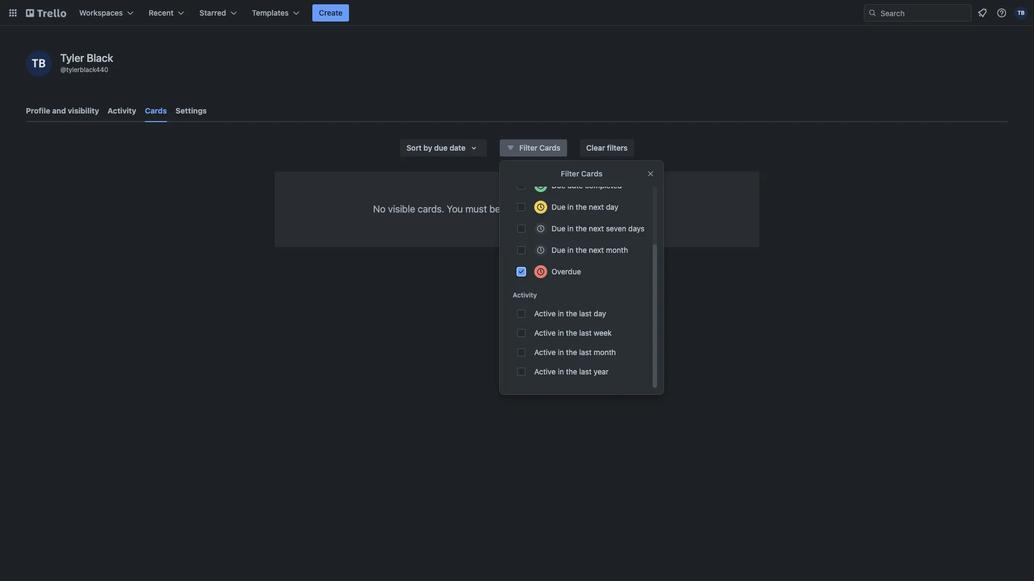 Task type: vqa. For each thing, say whether or not it's contained in the screenshot.
appear
yes



Task type: describe. For each thing, give the bounding box(es) containing it.
tylerblack440
[[66, 66, 108, 74]]

cards inside filter cards 'button'
[[540, 143, 561, 152]]

active in the last week
[[534, 329, 612, 338]]

starred button
[[193, 4, 243, 22]]

by
[[424, 143, 432, 152]]

1 horizontal spatial activity
[[513, 291, 537, 300]]

completed
[[585, 181, 622, 190]]

visibility
[[68, 106, 99, 115]]

tyler black @ tylerblack440
[[60, 52, 113, 74]]

0 horizontal spatial activity
[[108, 106, 136, 115]]

here.
[[639, 204, 661, 215]]

year
[[594, 367, 609, 377]]

next for day
[[589, 203, 604, 212]]

active in the last month
[[534, 348, 616, 357]]

1 horizontal spatial filter
[[561, 169, 580, 178]]

month for due in the next month
[[606, 246, 628, 255]]

in for due in the next month
[[568, 246, 574, 255]]

open information menu image
[[997, 8, 1008, 18]]

tyler black (tylerblack440) image
[[1015, 6, 1028, 19]]

starred
[[200, 8, 226, 17]]

last for year
[[579, 367, 592, 377]]

a
[[544, 204, 549, 215]]

close popover image
[[647, 170, 655, 178]]

the for due in the next month
[[576, 246, 587, 255]]

no visible cards. you must be added to a card for it to appear here.
[[373, 204, 661, 215]]

due date completed
[[552, 181, 622, 190]]

active for active in the last month
[[534, 348, 556, 357]]

month for active in the last month
[[594, 348, 616, 357]]

last for week
[[579, 329, 592, 338]]

1 horizontal spatial filter cards
[[561, 169, 603, 178]]

clear filters
[[587, 143, 628, 152]]

active for active in the last week
[[534, 329, 556, 338]]

last for day
[[579, 309, 592, 318]]

the for active in the last month
[[566, 348, 577, 357]]

last for month
[[579, 348, 592, 357]]

2 to from the left
[[596, 204, 604, 215]]

in for active in the last week
[[558, 329, 564, 338]]

settings link
[[176, 101, 207, 121]]

templates button
[[246, 4, 306, 22]]

date inside popup button
[[450, 143, 466, 152]]

cards.
[[418, 204, 445, 215]]

due in the next month
[[552, 246, 628, 255]]

sort by due date button
[[400, 140, 487, 157]]

next for seven
[[589, 224, 604, 233]]

recent button
[[142, 4, 191, 22]]

active for active in the last year
[[534, 367, 556, 377]]

no
[[373, 204, 386, 215]]

workspaces button
[[73, 4, 140, 22]]

in for due in the next seven days
[[568, 224, 574, 233]]

profile
[[26, 106, 50, 115]]

black
[[87, 52, 113, 64]]

0 notifications image
[[976, 6, 989, 19]]

added
[[503, 204, 531, 215]]

filter cards button
[[500, 140, 567, 157]]

day for due in the next day
[[606, 203, 619, 212]]

visible
[[388, 204, 415, 215]]

due for due in the next day
[[552, 203, 566, 212]]

the for active in the last week
[[566, 329, 577, 338]]

filter cards inside 'button'
[[520, 143, 561, 152]]

active in the last year
[[534, 367, 609, 377]]

1 vertical spatial date
[[568, 181, 583, 190]]



Task type: locate. For each thing, give the bounding box(es) containing it.
activity left the cards link
[[108, 106, 136, 115]]

days
[[629, 224, 645, 233]]

1 last from the top
[[579, 309, 592, 318]]

filters
[[607, 143, 628, 152]]

Search field
[[877, 5, 971, 21]]

clear
[[587, 143, 605, 152]]

recent
[[149, 8, 174, 17]]

active up active in the last week
[[534, 309, 556, 318]]

2 vertical spatial next
[[589, 246, 604, 255]]

cards link
[[145, 101, 167, 122]]

2 vertical spatial cards
[[581, 169, 603, 178]]

0 vertical spatial filter
[[520, 143, 538, 152]]

date
[[450, 143, 466, 152], [568, 181, 583, 190]]

templates
[[252, 8, 289, 17]]

in up active in the last week
[[558, 309, 564, 318]]

1 vertical spatial next
[[589, 224, 604, 233]]

the up overdue
[[576, 246, 587, 255]]

2 active from the top
[[534, 329, 556, 338]]

cards up due date completed at the top right of the page
[[581, 169, 603, 178]]

in down for
[[568, 224, 574, 233]]

in for due in the next day
[[568, 203, 574, 212]]

the for active in the last day
[[566, 309, 577, 318]]

the for active in the last year
[[566, 367, 577, 377]]

2 horizontal spatial cards
[[581, 169, 603, 178]]

the up active in the last year at the right of page
[[566, 348, 577, 357]]

card
[[552, 204, 571, 215]]

day for active in the last day
[[594, 309, 606, 318]]

the left it
[[576, 203, 587, 212]]

the for due in the next seven days
[[576, 224, 587, 233]]

to
[[533, 204, 542, 215], [596, 204, 604, 215]]

due in the next seven days
[[552, 224, 645, 233]]

tyler
[[60, 52, 84, 64]]

2 next from the top
[[589, 224, 604, 233]]

active up active in the last year at the right of page
[[534, 348, 556, 357]]

the up active in the last week
[[566, 309, 577, 318]]

4 active from the top
[[534, 367, 556, 377]]

due for due date completed
[[552, 181, 566, 190]]

3 due from the top
[[552, 224, 566, 233]]

tyler black (tylerblack440) image
[[26, 51, 52, 77]]

in up active in the last year at the right of page
[[558, 348, 564, 357]]

due for due in the next month
[[552, 246, 566, 255]]

in left it
[[568, 203, 574, 212]]

cards
[[145, 106, 167, 115], [540, 143, 561, 152], [581, 169, 603, 178]]

month down seven
[[606, 246, 628, 255]]

the for due in the next day
[[576, 203, 587, 212]]

cards left clear
[[540, 143, 561, 152]]

the down the active in the last month
[[566, 367, 577, 377]]

0 vertical spatial date
[[450, 143, 466, 152]]

date right due
[[450, 143, 466, 152]]

in for active in the last month
[[558, 348, 564, 357]]

in for active in the last day
[[558, 309, 564, 318]]

search image
[[869, 9, 877, 17]]

in up overdue
[[568, 246, 574, 255]]

3 last from the top
[[579, 348, 592, 357]]

activity link
[[108, 101, 136, 121]]

active down the active in the last month
[[534, 367, 556, 377]]

active for active in the last day
[[534, 309, 556, 318]]

sort
[[407, 143, 422, 152]]

0 horizontal spatial cards
[[145, 106, 167, 115]]

1 vertical spatial filter
[[561, 169, 580, 178]]

1 next from the top
[[589, 203, 604, 212]]

1 vertical spatial filter cards
[[561, 169, 603, 178]]

back to home image
[[26, 4, 66, 22]]

week
[[594, 329, 612, 338]]

1 vertical spatial month
[[594, 348, 616, 357]]

0 vertical spatial cards
[[145, 106, 167, 115]]

for
[[573, 204, 585, 215]]

1 horizontal spatial to
[[596, 204, 604, 215]]

seven
[[606, 224, 627, 233]]

1 to from the left
[[533, 204, 542, 215]]

primary element
[[0, 0, 1034, 26]]

4 last from the top
[[579, 367, 592, 377]]

next right for
[[589, 203, 604, 212]]

0 vertical spatial month
[[606, 246, 628, 255]]

must
[[466, 204, 487, 215]]

to left a
[[533, 204, 542, 215]]

settings
[[176, 106, 207, 115]]

date up due in the next day at the right of the page
[[568, 181, 583, 190]]

create button
[[313, 4, 349, 22]]

activity
[[108, 106, 136, 115], [513, 291, 537, 300]]

next left seven
[[589, 224, 604, 233]]

appear
[[607, 204, 637, 215]]

filter
[[520, 143, 538, 152], [561, 169, 580, 178]]

the down active in the last day
[[566, 329, 577, 338]]

day
[[606, 203, 619, 212], [594, 309, 606, 318]]

in down the active in the last month
[[558, 367, 564, 377]]

filter cards
[[520, 143, 561, 152], [561, 169, 603, 178]]

clear filters button
[[580, 140, 634, 157]]

in down active in the last day
[[558, 329, 564, 338]]

1 horizontal spatial date
[[568, 181, 583, 190]]

0 horizontal spatial filter cards
[[520, 143, 561, 152]]

due
[[552, 181, 566, 190], [552, 203, 566, 212], [552, 224, 566, 233], [552, 246, 566, 255]]

last down active in the last week
[[579, 348, 592, 357]]

active in the last day
[[534, 309, 606, 318]]

the down for
[[576, 224, 587, 233]]

in for active in the last year
[[558, 367, 564, 377]]

last left week
[[579, 329, 592, 338]]

0 horizontal spatial date
[[450, 143, 466, 152]]

and
[[52, 106, 66, 115]]

next down due in the next seven days
[[589, 246, 604, 255]]

it
[[588, 204, 593, 215]]

due right a
[[552, 203, 566, 212]]

filter inside 'button'
[[520, 143, 538, 152]]

activity up active in the last day
[[513, 291, 537, 300]]

you
[[447, 204, 463, 215]]

due
[[434, 143, 448, 152]]

3 next from the top
[[589, 246, 604, 255]]

sort by due date
[[407, 143, 466, 152]]

to right it
[[596, 204, 604, 215]]

month
[[606, 246, 628, 255], [594, 348, 616, 357]]

next
[[589, 203, 604, 212], [589, 224, 604, 233], [589, 246, 604, 255]]

1 vertical spatial cards
[[540, 143, 561, 152]]

profile and visibility
[[26, 106, 99, 115]]

month down week
[[594, 348, 616, 357]]

overdue
[[552, 267, 581, 276]]

in
[[568, 203, 574, 212], [568, 224, 574, 233], [568, 246, 574, 255], [558, 309, 564, 318], [558, 329, 564, 338], [558, 348, 564, 357], [558, 367, 564, 377]]

due up card
[[552, 181, 566, 190]]

the
[[576, 203, 587, 212], [576, 224, 587, 233], [576, 246, 587, 255], [566, 309, 577, 318], [566, 329, 577, 338], [566, 348, 577, 357], [566, 367, 577, 377]]

create
[[319, 8, 343, 17]]

due down card
[[552, 224, 566, 233]]

active
[[534, 309, 556, 318], [534, 329, 556, 338], [534, 348, 556, 357], [534, 367, 556, 377]]

day up seven
[[606, 203, 619, 212]]

day up week
[[594, 309, 606, 318]]

1 due from the top
[[552, 181, 566, 190]]

workspaces
[[79, 8, 123, 17]]

due in the next day
[[552, 203, 619, 212]]

due for due in the next seven days
[[552, 224, 566, 233]]

profile and visibility link
[[26, 101, 99, 121]]

4 due from the top
[[552, 246, 566, 255]]

cards right activity link
[[145, 106, 167, 115]]

2 due from the top
[[552, 203, 566, 212]]

3 active from the top
[[534, 348, 556, 357]]

due up overdue
[[552, 246, 566, 255]]

0 vertical spatial activity
[[108, 106, 136, 115]]

1 vertical spatial activity
[[513, 291, 537, 300]]

be
[[490, 204, 501, 215]]

0 horizontal spatial to
[[533, 204, 542, 215]]

last up active in the last week
[[579, 309, 592, 318]]

1 vertical spatial day
[[594, 309, 606, 318]]

1 active from the top
[[534, 309, 556, 318]]

active down active in the last day
[[534, 329, 556, 338]]

next for month
[[589, 246, 604, 255]]

1 horizontal spatial cards
[[540, 143, 561, 152]]

0 horizontal spatial filter
[[520, 143, 538, 152]]

last
[[579, 309, 592, 318], [579, 329, 592, 338], [579, 348, 592, 357], [579, 367, 592, 377]]

last left year
[[579, 367, 592, 377]]

2 last from the top
[[579, 329, 592, 338]]

0 vertical spatial day
[[606, 203, 619, 212]]

0 vertical spatial filter cards
[[520, 143, 561, 152]]

@
[[60, 66, 66, 74]]

0 vertical spatial next
[[589, 203, 604, 212]]



